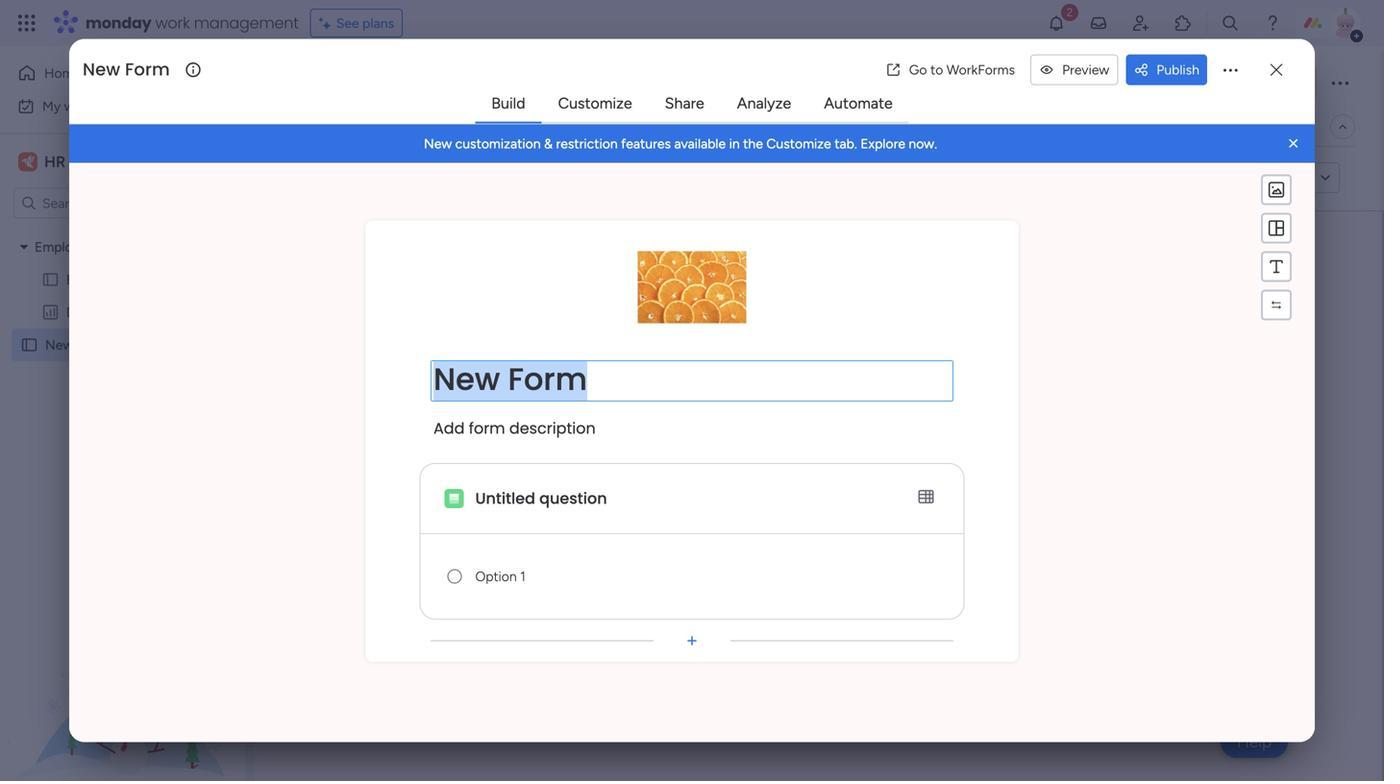 Task type: vqa. For each thing, say whether or not it's contained in the screenshot.
Menu image
yes



Task type: locate. For each thing, give the bounding box(es) containing it.
banner banner
[[69, 125, 1315, 163]]

automate down invite / 1 button
[[1240, 119, 1300, 135]]

0 horizontal spatial automate
[[824, 94, 893, 113]]

menu image
[[1267, 219, 1286, 238]]

tab list
[[475, 85, 909, 124]]

public board image for employee directory
[[41, 271, 60, 289]]

form left link
[[1251, 170, 1280, 186]]

0 vertical spatial directory
[[129, 272, 185, 288]]

form form containing new form
[[255, 211, 1382, 782]]

main table
[[381, 119, 445, 135]]

powered by
[[386, 169, 467, 187]]

menu image
[[1267, 257, 1286, 277]]

preview button
[[1031, 54, 1118, 85]]

new customization & restriction features available in the customize tab. explore now.
[[424, 136, 937, 152]]

1 vertical spatial directory
[[66, 304, 122, 321]]

0 horizontal spatial form
[[469, 418, 505, 439]]

0 horizontal spatial public board image
[[20, 336, 38, 354]]

new form down public dashboard icon
[[45, 337, 108, 353]]

new form inside form form
[[563, 297, 717, 340]]

viewer
[[643, 119, 685, 135]]

form logo image
[[638, 252, 746, 324]]

untitled question up description
[[563, 375, 695, 397]]

form up &
[[546, 119, 577, 135]]

employee right the caret down image
[[35, 239, 94, 255]]

my
[[42, 98, 61, 114]]

automate
[[824, 94, 893, 113], [1240, 119, 1300, 135]]

share link
[[650, 86, 720, 121]]

New Form field
[[78, 57, 182, 82]]

1 horizontal spatial work
[[155, 12, 190, 34]]

option
[[0, 230, 245, 234]]

integrate
[[1047, 119, 1102, 135]]

help image
[[1263, 13, 1282, 33]]

monday
[[86, 12, 151, 34]]

new form inside list box
[[45, 337, 108, 353]]

form form
[[69, 163, 1315, 781], [255, 211, 1382, 782]]

customize inside banner banner
[[766, 136, 831, 152]]

1 vertical spatial untitled
[[475, 488, 535, 510]]

0 vertical spatial untitled
[[563, 375, 623, 397]]

tab list containing build
[[475, 85, 909, 124]]

1 horizontal spatial untitled
[[563, 375, 623, 397]]

notifications image
[[1047, 13, 1066, 33]]

1 horizontal spatial directory
[[129, 272, 185, 288]]

work inside button
[[64, 98, 93, 114]]

0 horizontal spatial customize
[[558, 94, 632, 113]]

public board image for new form
[[20, 336, 38, 354]]

directory
[[129, 272, 185, 288], [66, 304, 122, 321]]

0 vertical spatial work
[[155, 12, 190, 34]]

employee down employee directory
[[66, 272, 126, 288]]

form response viewer button
[[532, 112, 692, 142]]

see
[[336, 15, 359, 31]]

employee
[[35, 239, 94, 255], [66, 272, 126, 288]]

invite / 1
[[1257, 75, 1308, 91]]

1 vertical spatial automate
[[1240, 119, 1300, 135]]

1 vertical spatial form
[[469, 418, 505, 439]]

untitled question
[[563, 375, 695, 397], [475, 488, 607, 510]]

explore
[[861, 136, 906, 152]]

employee for employee directory
[[35, 239, 94, 255]]

directory right public dashboard icon
[[66, 304, 122, 321]]

form
[[1251, 170, 1280, 186], [469, 418, 505, 439]]

form up my work button
[[125, 57, 170, 82]]

results button
[[459, 112, 532, 142]]

automate up tab.
[[824, 94, 893, 113]]

table
[[413, 119, 445, 135]]

0 vertical spatial employee
[[35, 239, 94, 255]]

my work
[[42, 98, 93, 114]]

0 horizontal spatial question
[[539, 488, 607, 510]]

link
[[1283, 170, 1304, 186]]

1 vertical spatial customize
[[766, 136, 831, 152]]

analyze link
[[722, 86, 807, 121]]

customize right the
[[766, 136, 831, 152]]

home
[[44, 65, 81, 81]]

0 horizontal spatial untitled
[[475, 488, 535, 510]]

public dashboard image
[[41, 303, 60, 322]]

1 horizontal spatial form
[[1251, 170, 1280, 186]]

work right monday at the top left
[[155, 12, 190, 34]]

invite members image
[[1131, 13, 1151, 33]]

form
[[125, 57, 170, 82], [321, 119, 352, 135], [546, 119, 577, 135], [638, 297, 717, 340], [77, 337, 108, 353]]

help button
[[1221, 727, 1288, 758]]

question
[[627, 375, 695, 397], [539, 488, 607, 510]]

1 vertical spatial untitled question
[[475, 488, 607, 510]]

1 horizontal spatial public board image
[[41, 271, 60, 289]]

new
[[83, 57, 120, 82], [424, 136, 452, 152], [563, 297, 630, 340], [45, 337, 73, 353]]

go to workforms button
[[878, 54, 1023, 85]]

form left main
[[321, 119, 352, 135]]

New Form text field
[[431, 361, 954, 402]]

see plans button
[[310, 9, 403, 37]]

None field
[[472, 558, 941, 596]]

untitled question group
[[563, 361, 1074, 473]]

list box
[[0, 227, 245, 621]]

work for my
[[64, 98, 93, 114]]

build link
[[476, 86, 541, 121]]

description
[[509, 418, 596, 439]]

customize
[[558, 94, 632, 113], [766, 136, 831, 152]]

work for monday
[[155, 12, 190, 34]]

employee directory
[[35, 239, 152, 255]]

restriction
[[556, 136, 618, 152]]

form inside form
[[469, 418, 505, 439]]

the
[[743, 136, 763, 152]]

plans
[[362, 15, 394, 31]]

workspace image
[[21, 151, 35, 173]]

workspace selection element
[[18, 150, 68, 174]]

untitled question down description
[[475, 488, 607, 510]]

0 vertical spatial public board image
[[41, 271, 60, 289]]

list box containing employee directory
[[0, 227, 245, 621]]

workforms logo image
[[475, 163, 583, 194]]

new form
[[83, 57, 170, 82], [563, 297, 717, 340], [45, 337, 108, 353]]

0 vertical spatial automate
[[824, 94, 893, 113]]

invite / 1 button
[[1222, 67, 1317, 98]]

customization tools toolbar
[[1261, 175, 1292, 321]]

1 vertical spatial employee
[[66, 272, 126, 288]]

untitled up description
[[563, 375, 623, 397]]

new form inside field
[[83, 57, 170, 82]]

work right the my on the left top of page
[[64, 98, 93, 114]]

customize up response
[[558, 94, 632, 113]]

form inside 'button'
[[1251, 170, 1280, 186]]

new inside banner banner
[[424, 136, 452, 152]]

0 vertical spatial customize
[[558, 94, 632, 113]]

0 vertical spatial question
[[627, 375, 695, 397]]

0 vertical spatial form
[[1251, 170, 1280, 186]]

form response viewer
[[546, 119, 685, 135]]

add form description
[[434, 418, 596, 439]]

employee for employee directory
[[66, 272, 126, 288]]

1 horizontal spatial question
[[627, 375, 695, 397]]

directory dashboard
[[66, 304, 191, 321]]

new form up new form text box
[[563, 297, 717, 340]]

collapse board header image
[[1335, 119, 1351, 135]]

1 horizontal spatial customize
[[766, 136, 831, 152]]

form right add
[[469, 418, 505, 439]]

automate link
[[809, 86, 908, 121]]

caret down image
[[20, 240, 28, 254]]

help
[[1237, 733, 1272, 752]]

publish
[[1157, 62, 1200, 78]]

directory up dashboard
[[129, 272, 185, 288]]

public board image
[[41, 271, 60, 289], [20, 336, 38, 354]]

1 horizontal spatial automate
[[1240, 119, 1300, 135]]

close image
[[1284, 134, 1304, 153]]

untitled right component__icon
[[475, 488, 535, 510]]

add new question image
[[683, 632, 702, 651]]

new form up my work button
[[83, 57, 170, 82]]

lottie animation image
[[0, 587, 245, 782]]

more actions image
[[1221, 60, 1240, 79]]

0 vertical spatial untitled question
[[563, 375, 695, 397]]

available
[[674, 136, 726, 152]]

copy form link
[[1216, 170, 1304, 186]]

1 vertical spatial work
[[64, 98, 93, 114]]

preview
[[1062, 62, 1110, 78]]

in
[[729, 136, 740, 152]]

work
[[155, 12, 190, 34], [64, 98, 93, 114]]

0 horizontal spatial directory
[[66, 304, 122, 321]]

/
[[1294, 75, 1299, 91]]

0 horizontal spatial work
[[64, 98, 93, 114]]

go
[[909, 62, 927, 78]]

my work button
[[12, 91, 207, 122]]

results
[[474, 119, 518, 135]]

Search in workspace field
[[40, 192, 161, 214]]

1 vertical spatial question
[[539, 488, 607, 510]]

untitled
[[563, 375, 623, 397], [475, 488, 535, 510]]

hr
[[44, 153, 66, 171]]

1 vertical spatial public board image
[[20, 336, 38, 354]]

new inside field
[[83, 57, 120, 82]]

form form containing add
[[69, 163, 1315, 781]]



Task type: describe. For each thing, give the bounding box(es) containing it.
features
[[621, 136, 671, 152]]

add
[[434, 418, 465, 439]]

2 image
[[1061, 1, 1079, 23]]

copy form link button
[[1180, 163, 1311, 193]]

monday work management
[[86, 12, 299, 34]]

publish button
[[1126, 54, 1207, 85]]

autopilot image
[[1216, 114, 1232, 138]]

apps image
[[1174, 13, 1193, 33]]

home button
[[12, 58, 207, 88]]

customization
[[455, 136, 541, 152]]

new inside form form
[[563, 297, 630, 340]]

new form button
[[431, 361, 954, 410]]

1
[[1303, 75, 1308, 91]]

hr button
[[13, 146, 191, 178]]

activity button
[[1123, 67, 1214, 98]]

dashboard
[[126, 304, 191, 321]]

response
[[581, 119, 640, 135]]

form inside form button
[[321, 119, 352, 135]]

background color and image selector image
[[1267, 180, 1286, 200]]

select product image
[[17, 13, 37, 33]]

now.
[[909, 136, 937, 152]]

management
[[194, 12, 299, 34]]

workspace image
[[18, 151, 37, 173]]

search everything image
[[1221, 13, 1240, 33]]

tab.
[[835, 136, 857, 152]]

form for copy
[[1251, 170, 1280, 186]]

go to workforms
[[909, 62, 1015, 78]]

analyze
[[737, 94, 791, 113]]

powered
[[386, 169, 446, 187]]

add view image
[[703, 120, 711, 134]]

form up new form text box
[[638, 297, 717, 340]]

build
[[491, 94, 525, 113]]

copy
[[1216, 170, 1248, 186]]

to
[[931, 62, 943, 78]]

see plans
[[336, 15, 394, 31]]

untitled inside group
[[563, 375, 623, 397]]

form down directory dashboard
[[77, 337, 108, 353]]

component__icon image
[[445, 489, 464, 509]]

untitled question inside group
[[563, 375, 695, 397]]

by
[[450, 169, 467, 187]]

employee directory
[[66, 272, 185, 288]]

customize link
[[543, 86, 648, 121]]

ruby anderson image
[[1330, 8, 1361, 38]]

workforms
[[947, 62, 1015, 78]]

none field inside form form
[[472, 558, 941, 596]]

activity
[[1131, 75, 1178, 91]]

form for add
[[469, 418, 505, 439]]

main
[[381, 119, 410, 135]]

form button
[[291, 112, 367, 142]]

invite
[[1257, 75, 1291, 91]]

share
[[665, 94, 704, 113]]

main table button
[[367, 112, 459, 142]]

form inside form response viewer button
[[546, 119, 577, 135]]

directory
[[98, 239, 152, 255]]

inbox image
[[1089, 13, 1108, 33]]

question inside group
[[627, 375, 695, 397]]

form inside new form field
[[125, 57, 170, 82]]

lottie animation element
[[0, 587, 245, 782]]

&
[[544, 136, 553, 152]]

dapulse integrations image
[[1025, 120, 1039, 134]]



